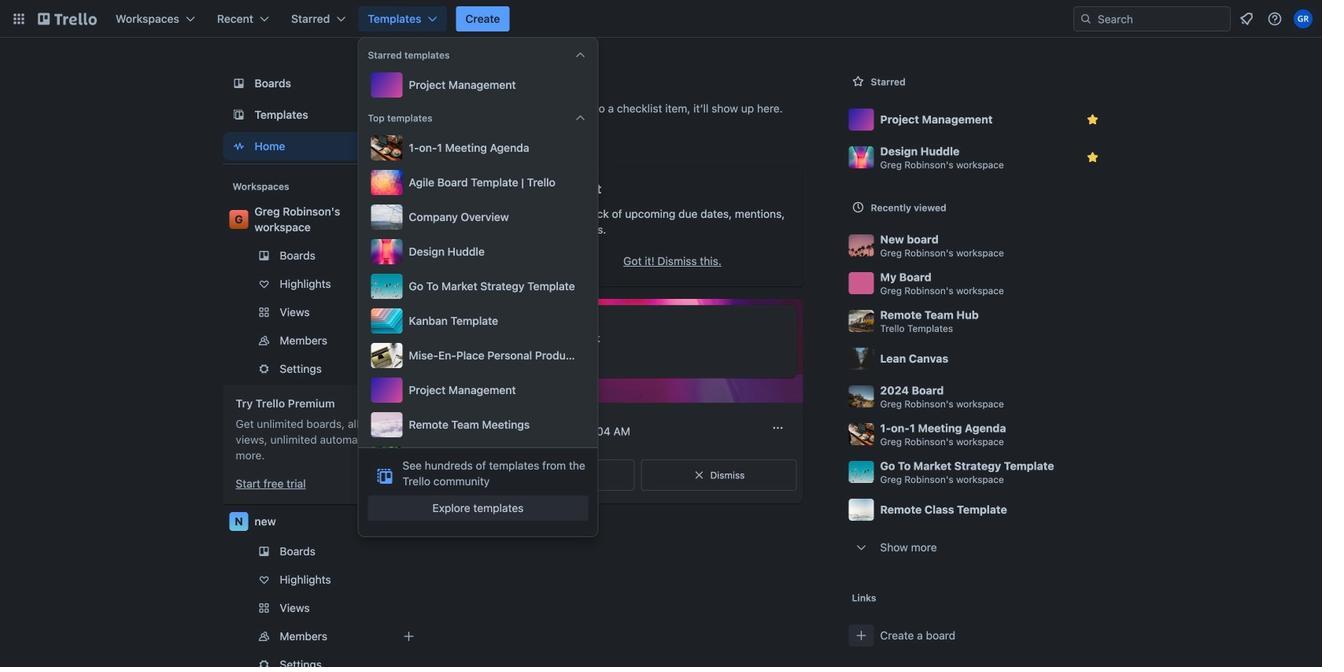 Task type: locate. For each thing, give the bounding box(es) containing it.
collapse image
[[574, 49, 587, 61], [574, 112, 587, 124]]

home image
[[229, 137, 248, 156]]

Search field
[[1093, 8, 1230, 30]]

0 vertical spatial collapse image
[[574, 49, 587, 61]]

add image
[[400, 627, 418, 646]]

2 collapse image from the top
[[574, 112, 587, 124]]

1 vertical spatial collapse image
[[574, 112, 587, 124]]

0 notifications image
[[1238, 9, 1256, 28]]

menu
[[368, 132, 588, 507]]



Task type: vqa. For each thing, say whether or not it's contained in the screenshot.
'Virtual Pet Game'
no



Task type: describe. For each thing, give the bounding box(es) containing it.
board image
[[229, 74, 248, 93]]

greg robinson (gregrobinson96) image
[[1294, 9, 1313, 28]]

search image
[[1080, 13, 1093, 25]]

open information menu image
[[1267, 11, 1283, 27]]

click to unstar project management. it will be removed from your starred list. image
[[1085, 112, 1101, 128]]

color: green, title: none image
[[488, 315, 533, 327]]

click to unstar design huddle . it will be removed from your starred list. image
[[1085, 150, 1101, 165]]

primary element
[[0, 0, 1323, 38]]

add image
[[400, 331, 418, 350]]

template board image
[[229, 105, 248, 124]]

back to home image
[[38, 6, 97, 31]]

1 collapse image from the top
[[574, 49, 587, 61]]



